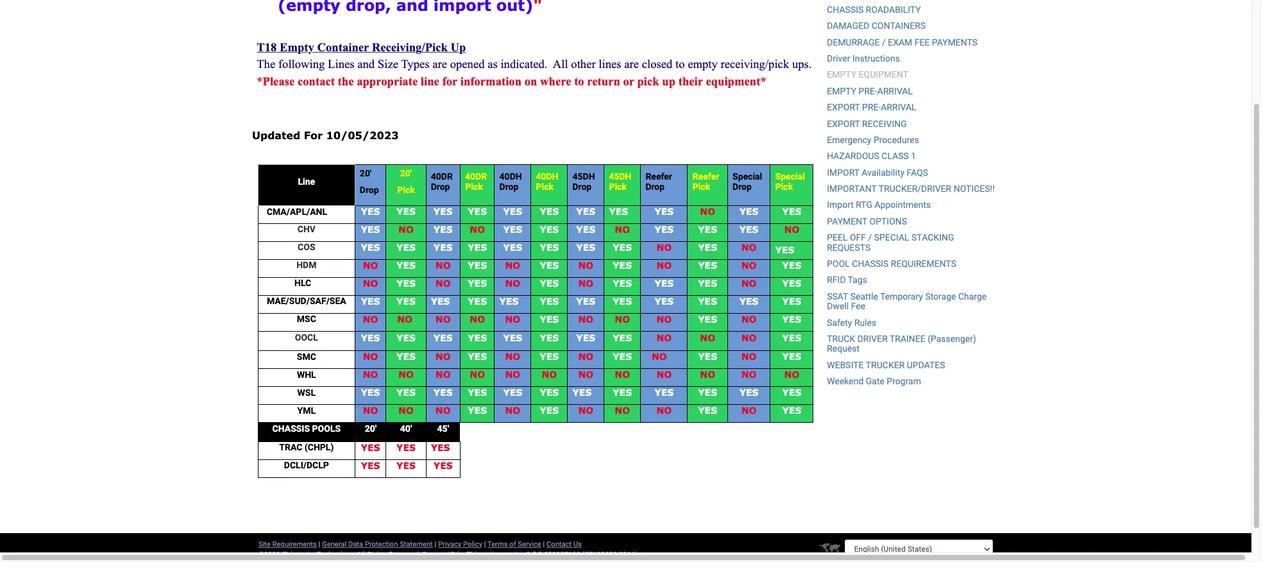 Task type: vqa. For each thing, say whether or not it's contained in the screenshot.


Task type: locate. For each thing, give the bounding box(es) containing it.
0 vertical spatial arrival
[[878, 86, 913, 96]]

1 vertical spatial arrival
[[881, 102, 917, 112]]

40dh for pick
[[536, 171, 559, 182]]

updates
[[907, 360, 945, 370]]

chassis pools
[[272, 424, 341, 434]]

special for drop
[[733, 171, 762, 182]]

pick right 40dh drop
[[536, 182, 554, 192]]

general
[[322, 540, 347, 548]]

|
[[319, 540, 320, 548], [435, 540, 436, 548], [484, 540, 486, 548], [543, 540, 545, 548]]

emergency procedures link
[[827, 135, 919, 145]]

drop
[[431, 182, 450, 192], [500, 182, 519, 192], [573, 182, 592, 192], [646, 182, 665, 192], [733, 182, 752, 192], [360, 185, 379, 195]]

yml
[[297, 405, 316, 415]]

20' inside 20' pick
[[400, 168, 412, 178]]

lines
[[328, 57, 355, 71]]

1 40dr from the left
[[431, 171, 453, 182]]

weekend
[[827, 376, 864, 386]]

temporary
[[880, 291, 923, 301]]

2 special from the left
[[775, 171, 805, 182]]

reefer left special drop
[[693, 171, 719, 182]]

cma/apl/anl yes
[[267, 206, 346, 217]]

all up where
[[553, 57, 568, 71]]

0 horizontal spatial reefer
[[646, 171, 672, 182]]

are up line
[[433, 57, 447, 71]]

export pre-arrival link
[[827, 102, 917, 112]]

fee
[[851, 301, 866, 311]]

20' for 20' drop
[[360, 168, 372, 178]]

import rtg appointments link
[[827, 200, 931, 210]]

pre-
[[859, 86, 878, 96], [862, 102, 881, 112]]

pick inside reefer pick
[[693, 182, 710, 192]]

reefer inside reefer drop
[[646, 171, 672, 182]]

40dh drop
[[500, 171, 522, 192]]

special pick
[[775, 171, 805, 192]]

1 empty from the top
[[827, 70, 857, 80]]

import
[[827, 167, 860, 178]]

for
[[304, 129, 323, 141]]

1 vertical spatial all
[[357, 550, 365, 559]]

40dr for drop
[[431, 171, 453, 182]]

hazardous class 1 link
[[827, 151, 916, 161]]

0 horizontal spatial 40dr
[[431, 171, 453, 182]]

0 vertical spatial chassis
[[827, 4, 864, 15]]

requirements
[[272, 540, 317, 548]]

version
[[501, 550, 525, 559]]

1 horizontal spatial 40dr
[[465, 171, 487, 182]]

0 vertical spatial pre-
[[859, 86, 878, 96]]

special right reefer pick
[[733, 171, 762, 182]]

1 horizontal spatial 40dh
[[536, 171, 559, 182]]

1 export from the top
[[827, 102, 860, 112]]

40dr pick
[[465, 171, 487, 192]]

20' down 10/05/2023
[[360, 168, 372, 178]]

statement
[[400, 540, 433, 548]]

0 horizontal spatial /
[[868, 232, 872, 243]]

on
[[525, 74, 537, 88]]

notices!!
[[954, 184, 995, 194]]

drop for 40dr drop
[[431, 182, 450, 192]]

special right special drop
[[775, 171, 805, 182]]

damaged containers link
[[827, 21, 926, 31]]

program
[[887, 376, 921, 386]]

drop inside 40dh drop
[[500, 182, 519, 192]]

0 vertical spatial to
[[676, 57, 685, 71]]

pick for special pick
[[775, 182, 793, 192]]

dwell
[[827, 301, 849, 311]]

all down data on the bottom left of the page
[[357, 550, 365, 559]]

site requirements link
[[259, 540, 317, 548]]

40dh right 40dr pick
[[500, 171, 522, 182]]

pick inside 45dh pick
[[609, 182, 627, 192]]

2 40dr from the left
[[465, 171, 487, 182]]

0 vertical spatial export
[[827, 102, 860, 112]]

to down other
[[574, 74, 584, 88]]

hazardous
[[827, 151, 880, 161]]

chassis up damaged
[[827, 4, 864, 15]]

1 horizontal spatial /
[[882, 37, 886, 47]]

chassis up trac
[[272, 424, 310, 434]]

terms of service link
[[488, 540, 541, 548]]

| up 9.5.0.202307122
[[543, 540, 545, 548]]

of
[[510, 540, 516, 548]]

pick inside special pick
[[775, 182, 793, 192]]

1 horizontal spatial 45dh
[[609, 171, 632, 182]]

20'
[[360, 168, 372, 178], [400, 168, 412, 178], [365, 424, 377, 434]]

pools
[[312, 424, 341, 434]]

pick right reefer drop
[[693, 182, 710, 192]]

| up tideworks
[[484, 540, 486, 548]]

/
[[882, 37, 886, 47], [868, 232, 872, 243]]

20' left 40'
[[365, 424, 377, 434]]

45dh left 45dh pick
[[573, 171, 595, 182]]

pick inside 40dr pick
[[465, 182, 483, 192]]

peel off / special stacking requests link
[[827, 232, 954, 253]]

drop inside reefer drop
[[646, 182, 665, 192]]

receiving/pick
[[372, 40, 448, 54]]

45dh right "45dh drop" on the left of the page
[[609, 171, 632, 182]]

drop right 40dr pick
[[500, 182, 519, 192]]

reefer pick
[[693, 171, 719, 192]]

pre- down empty pre-arrival link
[[862, 102, 881, 112]]

contact us link
[[547, 540, 582, 548]]

pre- up export pre-arrival link
[[859, 86, 878, 96]]

0 vertical spatial empty
[[827, 70, 857, 80]]

pick
[[637, 74, 659, 88]]

40dr right 40dr drop
[[465, 171, 487, 182]]

40dh right 40dh drop
[[536, 171, 559, 182]]

1 45dh from the left
[[573, 171, 595, 182]]

1 vertical spatial empty
[[827, 86, 857, 96]]

the following lines and size types are opened as indicated.  all other lines are closed to empty receiving/pick ups.
[[257, 57, 812, 71]]

1 horizontal spatial special
[[775, 171, 805, 182]]

40dh
[[500, 171, 522, 182], [536, 171, 559, 182]]

policy
[[463, 540, 482, 548]]

pick for 40dr pick
[[465, 182, 483, 192]]

arrival up the receiving at the right of page
[[881, 102, 917, 112]]

1 vertical spatial pre-
[[862, 102, 881, 112]]

container
[[317, 40, 369, 54]]

their
[[679, 74, 703, 88]]

0 horizontal spatial to
[[574, 74, 584, 88]]

privacy policy link
[[438, 540, 482, 548]]

drop left 20' pick
[[360, 185, 379, 195]]

0 horizontal spatial 40dh
[[500, 171, 522, 182]]

forecast®
[[422, 550, 456, 559]]

return
[[587, 74, 620, 88]]

1 vertical spatial /
[[868, 232, 872, 243]]

| left general
[[319, 540, 320, 548]]

drop inside 40dr drop
[[431, 182, 450, 192]]

trac
[[279, 442, 302, 452]]

1 40dh from the left
[[500, 171, 522, 182]]

tideworks
[[467, 550, 500, 559]]

0 horizontal spatial special
[[733, 171, 762, 182]]

are up or
[[624, 57, 639, 71]]

0 horizontal spatial all
[[357, 550, 365, 559]]

/ left exam
[[882, 37, 886, 47]]

/ right the off on the top of the page
[[868, 232, 872, 243]]

safety
[[827, 317, 852, 328]]

arrival down equipment
[[878, 86, 913, 96]]

chassis up tags
[[852, 259, 889, 269]]

0 vertical spatial all
[[553, 57, 568, 71]]

chassis for chassis roadability damaged containers demurrage / exam fee payments driver instructions empty equipment empty pre-arrival export pre-arrival export receiving emergency procedures hazardous class 1 import availability faqs important trucker/driver notices!! import rtg appointments payment options peel off / special stacking requests pool chassis requirements rfid tags ssat seattle temporary storage charge dwell fee safety rules truck driver trainee (passenger) request website trucker updates weekend gate program
[[827, 4, 864, 15]]

seattle
[[851, 291, 878, 301]]

0 horizontal spatial 45dh
[[573, 171, 595, 182]]

| up forecast®
[[435, 540, 436, 548]]

drop inside "45dh drop"
[[573, 182, 592, 192]]

©2023 tideworks
[[259, 550, 315, 559]]

cos
[[298, 242, 315, 252]]

2 reefer from the left
[[693, 171, 719, 182]]

20' left 40dr drop
[[400, 168, 412, 178]]

drop right 20' pick
[[431, 182, 450, 192]]

import
[[827, 200, 854, 210]]

drop right the 40dh pick
[[573, 182, 592, 192]]

export up emergency
[[827, 118, 860, 129]]

demurrage
[[827, 37, 880, 47]]

2 45dh from the left
[[609, 171, 632, 182]]

class
[[882, 151, 909, 161]]

40dr for pick
[[465, 171, 487, 182]]

2 vertical spatial chassis
[[272, 424, 310, 434]]

1 horizontal spatial are
[[624, 57, 639, 71]]

drop for reefer drop
[[646, 182, 665, 192]]

pick inside the 40dh pick
[[536, 182, 554, 192]]

pick right special drop
[[775, 182, 793, 192]]

pool
[[827, 259, 850, 269]]

40'
[[400, 424, 412, 434]]

export up export receiving link
[[827, 102, 860, 112]]

procedures
[[874, 135, 919, 145]]

stacking
[[912, 232, 954, 243]]

1 special from the left
[[733, 171, 762, 182]]

pick left 40dr drop
[[397, 185, 415, 195]]

equipment*
[[706, 74, 767, 88]]

to up their
[[676, 57, 685, 71]]

receiving/pick
[[721, 57, 789, 71]]

20' for 20'
[[365, 424, 377, 434]]

reefer right 45dh pick
[[646, 171, 672, 182]]

and
[[357, 57, 375, 71]]

1 vertical spatial export
[[827, 118, 860, 129]]

payment options link
[[827, 216, 907, 226]]

drop right 45dh pick
[[646, 182, 665, 192]]

pick right 40dr drop
[[465, 182, 483, 192]]

opened
[[450, 57, 485, 71]]

20' inside 20' drop
[[360, 168, 372, 178]]

line
[[421, 74, 439, 88]]

1 horizontal spatial reefer
[[693, 171, 719, 182]]

by
[[457, 550, 465, 559]]

dcli/dclp
[[284, 460, 329, 470]]

pick right "45dh drop" on the left of the page
[[609, 182, 627, 192]]

ups.
[[792, 57, 812, 71]]

export
[[827, 102, 860, 112], [827, 118, 860, 129]]

drop right reefer pick
[[733, 182, 752, 192]]

(passenger)
[[928, 334, 976, 344]]

drop for special drop
[[733, 182, 752, 192]]

1 horizontal spatial all
[[553, 57, 568, 71]]

*please
[[257, 74, 295, 88]]

size
[[378, 57, 398, 71]]

40dr left 40dr pick
[[431, 171, 453, 182]]

drop inside special drop
[[733, 182, 752, 192]]

(chpl)
[[305, 442, 334, 452]]

2 40dh from the left
[[536, 171, 559, 182]]

0 horizontal spatial are
[[433, 57, 447, 71]]

1 reefer from the left
[[646, 171, 672, 182]]

1
[[911, 151, 916, 161]]

truck driver trainee (passenger) request link
[[827, 334, 976, 354]]



Task type: describe. For each thing, give the bounding box(es) containing it.
pick for 20' pick
[[397, 185, 415, 195]]

oocl
[[295, 333, 318, 343]]

chassis roadability damaged containers demurrage / exam fee payments driver instructions empty equipment empty pre-arrival export pre-arrival export receiving emergency procedures hazardous class 1 import availability faqs important trucker/driver notices!! import rtg appointments payment options peel off / special stacking requests pool chassis requirements rfid tags ssat seattle temporary storage charge dwell fee safety rules truck driver trainee (passenger) request website trucker updates weekend gate program
[[827, 4, 995, 386]]

all inside site requirements | general data protection statement | privacy policy | terms of service | contact us ©2023 tideworks technology. all rights reserved. forecast® by tideworks version 9.5.0.202307122 (07122023-2211)
[[357, 550, 365, 559]]

20' drop
[[360, 168, 379, 195]]

technology.
[[317, 550, 355, 559]]

special for pick
[[775, 171, 805, 182]]

payments
[[932, 37, 978, 47]]

appropriate
[[357, 74, 418, 88]]

2 empty from the top
[[827, 86, 857, 96]]

peel
[[827, 232, 848, 243]]

contact
[[547, 540, 572, 548]]

4 | from the left
[[543, 540, 545, 548]]

pick for 45dh pick
[[609, 182, 627, 192]]

ssat seattle temporary storage charge dwell fee link
[[827, 291, 987, 311]]

weekend gate program link
[[827, 376, 921, 386]]

rfid tags link
[[827, 275, 867, 285]]

contact
[[298, 74, 335, 88]]

(07122023-
[[582, 550, 619, 559]]

1 horizontal spatial to
[[676, 57, 685, 71]]

pick for 40dh pick
[[536, 182, 554, 192]]

safety rules link
[[827, 317, 877, 328]]

types
[[401, 57, 430, 71]]

trac (chpl)
[[279, 442, 334, 452]]

2211)
[[619, 550, 638, 559]]

general data protection statement link
[[322, 540, 433, 548]]

chassis roadability link
[[827, 4, 921, 15]]

1 vertical spatial chassis
[[852, 259, 889, 269]]

empty pre-arrival link
[[827, 86, 913, 96]]

drop for 40dh drop
[[500, 182, 519, 192]]

t18
[[257, 40, 277, 54]]

2 | from the left
[[435, 540, 436, 548]]

reefer for drop
[[646, 171, 672, 182]]

website
[[827, 360, 864, 370]]

drop for 45dh drop
[[573, 182, 592, 192]]

rfid
[[827, 275, 846, 285]]

1 are from the left
[[433, 57, 447, 71]]

9.5.0.202307122
[[526, 550, 581, 559]]

lines
[[599, 57, 621, 71]]

chassis for chassis pools
[[272, 424, 310, 434]]

protection
[[365, 540, 398, 548]]

1 vertical spatial to
[[574, 74, 584, 88]]

requirements
[[891, 259, 957, 269]]

cma/apl/anl
[[267, 206, 327, 217]]

0 vertical spatial /
[[882, 37, 886, 47]]

receiving
[[862, 118, 907, 129]]

containers
[[872, 21, 926, 31]]

equipment
[[859, 70, 909, 80]]

trucker
[[866, 360, 905, 370]]

site requirements | general data protection statement | privacy policy | terms of service | contact us ©2023 tideworks technology. all rights reserved. forecast® by tideworks version 9.5.0.202307122 (07122023-2211)
[[259, 540, 638, 559]]

availability
[[862, 167, 905, 178]]

where
[[540, 74, 571, 88]]

emergency
[[827, 135, 872, 145]]

instructions
[[853, 53, 900, 63]]

site
[[259, 540, 271, 548]]

smc
[[297, 351, 316, 362]]

up
[[451, 40, 466, 54]]

3 | from the left
[[484, 540, 486, 548]]

20' for 20' pick
[[400, 168, 412, 178]]

line
[[298, 177, 315, 187]]

chv
[[298, 224, 316, 234]]

rights
[[367, 550, 387, 559]]

40dh pick
[[536, 171, 559, 192]]

roadability
[[866, 4, 921, 15]]

1 | from the left
[[319, 540, 320, 548]]

as
[[488, 57, 498, 71]]

options
[[870, 216, 907, 226]]

up
[[662, 74, 676, 88]]

2 are from the left
[[624, 57, 639, 71]]

following
[[278, 57, 325, 71]]

important trucker/driver notices!! link
[[827, 184, 995, 194]]

10/05/2023
[[326, 129, 399, 141]]

storage
[[925, 291, 956, 301]]

special drop
[[733, 171, 762, 192]]

payment
[[827, 216, 867, 226]]

drop for 20' drop
[[360, 185, 379, 195]]

20' pick
[[397, 168, 415, 195]]

45dh for pick
[[609, 171, 632, 182]]

service
[[518, 540, 541, 548]]

faqs
[[907, 167, 928, 178]]

the
[[257, 57, 275, 71]]

45dh for drop
[[573, 171, 595, 182]]

45dh drop
[[573, 171, 595, 192]]

data
[[348, 540, 363, 548]]

requests
[[827, 242, 871, 253]]

pick for reefer pick
[[693, 182, 710, 192]]

important
[[827, 184, 877, 194]]

charge
[[958, 291, 987, 301]]

40dh for drop
[[500, 171, 522, 182]]

trainee
[[890, 334, 926, 344]]

import availability faqs link
[[827, 167, 928, 178]]

driver
[[858, 334, 888, 344]]

rtg
[[856, 200, 873, 210]]

special
[[874, 232, 910, 243]]

2 export from the top
[[827, 118, 860, 129]]

the
[[338, 74, 354, 88]]

reefer drop
[[646, 171, 677, 192]]

for
[[442, 74, 458, 88]]

reefer for pick
[[693, 171, 719, 182]]



